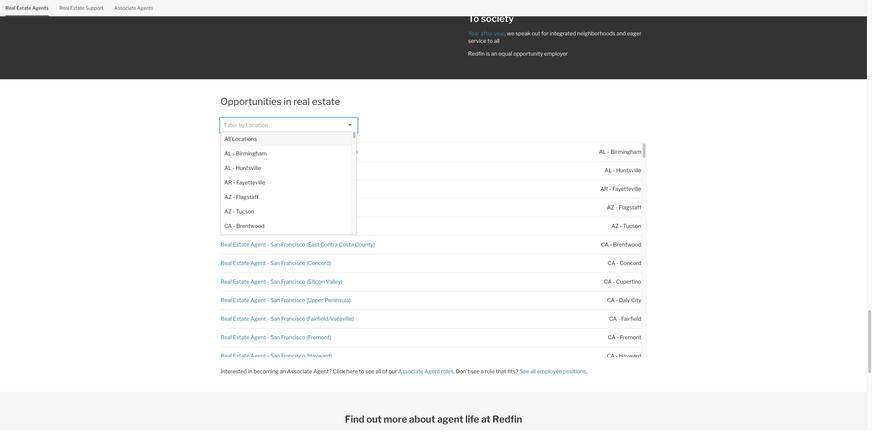 Task type: locate. For each thing, give the bounding box(es) containing it.
all down "year"
[[494, 38, 500, 44]]

associate left agent?
[[287, 369, 312, 375]]

agent for real estate agent - san francisco (hayward)
[[250, 353, 266, 360]]

employee
[[537, 369, 562, 375]]

francisco down the "real estate agent - san francisco (upper peninsula)" 'link'
[[281, 316, 305, 323]]

real
[[293, 96, 310, 107]]

estate inside "link"
[[70, 5, 85, 11]]

agent for real estate agent - san francisco (concord)
[[250, 260, 266, 267]]

role
[[485, 369, 495, 375]]

francisco left (east
[[281, 242, 305, 248]]

redfin right the at
[[492, 414, 522, 426]]

list box containing filter by location
[[221, 119, 357, 248]]

see all employee positions link
[[519, 369, 586, 375]]

0 vertical spatial to
[[488, 38, 493, 44]]

3 francisco from the top
[[281, 279, 305, 285]]

-
[[267, 149, 269, 155], [607, 149, 609, 155], [233, 151, 235, 157], [233, 165, 235, 172], [267, 168, 269, 174], [613, 168, 615, 174], [233, 180, 235, 186], [267, 186, 269, 193], [609, 186, 611, 193], [233, 194, 235, 201], [267, 205, 269, 211], [615, 205, 617, 211], [233, 209, 235, 215], [233, 223, 235, 230], [267, 223, 269, 230], [620, 223, 622, 230], [267, 242, 269, 248], [610, 242, 612, 248], [267, 260, 269, 267], [616, 260, 619, 267], [267, 279, 269, 285], [613, 279, 615, 285], [267, 298, 269, 304], [616, 298, 618, 304], [267, 316, 269, 323], [618, 316, 620, 323], [267, 335, 269, 341], [617, 335, 619, 341], [267, 353, 269, 360], [616, 353, 618, 360]]

san up real estate agent - san francisco (silicon valley)
[[270, 260, 280, 267]]

az - flagstaff
[[224, 194, 259, 201], [607, 205, 641, 211]]

associate right our
[[398, 369, 423, 375]]

5 francisco from the top
[[281, 316, 305, 323]]

1 horizontal spatial an
[[491, 51, 497, 57]]

0 vertical spatial an
[[491, 51, 497, 57]]

ar - fayetteville
[[224, 180, 265, 186], [600, 186, 641, 193]]

1 horizontal spatial agents
[[137, 5, 153, 11]]

birmingham
[[270, 149, 301, 155], [611, 149, 641, 155], [236, 151, 267, 157]]

1 horizontal spatial az - tucson
[[611, 223, 641, 230]]

agent
[[250, 149, 266, 155], [250, 168, 266, 174], [250, 186, 266, 193], [250, 205, 266, 211], [250, 223, 266, 230], [250, 242, 266, 248], [250, 260, 266, 267], [250, 279, 266, 285], [250, 298, 266, 304], [250, 316, 266, 323], [250, 335, 266, 341], [250, 353, 266, 360], [424, 369, 440, 375]]

agent?
[[313, 369, 332, 375]]

positions
[[563, 369, 586, 375]]

al - huntsville
[[224, 165, 261, 172], [605, 168, 641, 174]]

0 horizontal spatial an
[[280, 369, 286, 375]]

associate agents link
[[114, 0, 153, 15]]

interested in becoming an associate agent? click here to see all of our associate agent roles . don't see a role that fits? see all employee positions .
[[221, 369, 587, 375]]

real estate support link
[[59, 0, 103, 15]]

0 horizontal spatial agents
[[32, 5, 49, 11]]

find out more about agent life at redfin
[[345, 414, 522, 426]]

0 horizontal spatial ar - fayetteville
[[224, 180, 265, 186]]

is
[[486, 51, 490, 57]]

ca for real estate agent - san francisco (silicon valley)
[[604, 279, 612, 285]]

0 horizontal spatial al - huntsville
[[224, 165, 261, 172]]

6 san from the top
[[270, 335, 280, 341]]

ar
[[224, 180, 232, 186], [600, 186, 608, 193]]

real estate agent - san francisco (fairfield/vacaville)
[[221, 316, 354, 323]]

estate for real estate agent - san francisco (east contra costa county)
[[233, 242, 249, 248]]

employer
[[544, 51, 568, 57]]

click
[[333, 369, 345, 375]]

associate agents
[[114, 5, 153, 11]]

0 horizontal spatial in
[[248, 369, 252, 375]]

san for (concord)
[[270, 260, 280, 267]]

4 san from the top
[[270, 298, 280, 304]]

estate for real estate agent - san francisco (fairfield/vacaville)
[[233, 316, 249, 323]]

1 vertical spatial out
[[366, 414, 382, 426]]

real estate agent - fayetteville (future opportunities)
[[221, 186, 356, 193]]

in for opportunities
[[284, 96, 291, 107]]

real for real estate agent - san francisco (silicon valley)
[[221, 279, 232, 285]]

1 horizontal spatial fayetteville
[[270, 186, 299, 193]]

all right see
[[530, 369, 536, 375]]

ca - brentwood down real estate agent - flagstaff
[[224, 223, 264, 230]]

redfin left is
[[468, 51, 485, 57]]

all locations
[[224, 136, 257, 143]]

1 horizontal spatial az - flagstaff
[[607, 205, 641, 211]]

0 horizontal spatial redfin
[[468, 51, 485, 57]]

7 francisco from the top
[[281, 353, 305, 360]]

(future for fayetteville
[[300, 186, 319, 193]]

francisco for (fairfield/vacaville)
[[281, 316, 305, 323]]

flagstaff inside dialog
[[236, 194, 259, 201]]

san down real estate agent - san francisco (silicon valley)
[[270, 298, 280, 304]]

dialog
[[221, 132, 357, 248]]

0 horizontal spatial all
[[376, 369, 381, 375]]

(future down real estate agent -  birmingham (future opportunities)
[[297, 168, 315, 174]]

1 vertical spatial opportunities)
[[316, 168, 352, 174]]

1 horizontal spatial .
[[586, 369, 587, 375]]

all inside , we speak out for integrated neighborhoods and eager service to all
[[494, 38, 500, 44]]

agent for real estate agent - san francisco (fairfield/vacaville)
[[250, 316, 266, 323]]

1 horizontal spatial out
[[532, 30, 540, 37]]

see left the a
[[471, 369, 480, 375]]

(future down real estate agent - huntsville (future opportunities) on the top left
[[300, 186, 319, 193]]

0 horizontal spatial flagstaff
[[236, 194, 259, 201]]

ca - daly city
[[607, 298, 641, 304]]

6 francisco from the top
[[281, 335, 305, 341]]

an right is
[[491, 51, 497, 57]]

0 horizontal spatial ca - brentwood
[[224, 223, 264, 230]]

county)
[[355, 242, 375, 248]]

0 horizontal spatial brentwood
[[236, 223, 264, 230]]

huntsville
[[236, 165, 261, 172], [270, 168, 295, 174], [616, 168, 641, 174]]

francisco down real estate agent - san francisco (fremont) 'link'
[[281, 353, 305, 360]]

1 horizontal spatial to
[[488, 38, 493, 44]]

an right becoming
[[280, 369, 286, 375]]

0 horizontal spatial associate
[[114, 5, 136, 11]]

.
[[454, 369, 455, 375], [586, 369, 587, 375]]

ca for real estate agent - san francisco (east contra costa county)
[[601, 242, 609, 248]]

real estate agent - san francisco (fremont) link
[[221, 335, 331, 341]]

out inside , we speak out for integrated neighborhoods and eager service to all
[[532, 30, 540, 37]]

2 horizontal spatial associate
[[398, 369, 423, 375]]

1 vertical spatial (future
[[297, 168, 315, 174]]

agent for real estate agent - san francisco (fremont)
[[250, 335, 266, 341]]

agents
[[32, 5, 49, 11], [137, 5, 153, 11]]

locations
[[232, 136, 257, 143]]

san up becoming
[[270, 353, 280, 360]]

1 horizontal spatial brentwood
[[613, 242, 641, 248]]

opportunities) for real estate agent -  birmingham (future opportunities)
[[321, 149, 358, 155]]

associate right support
[[114, 5, 136, 11]]

7 san from the top
[[270, 353, 280, 360]]

(fremont)
[[306, 335, 331, 341]]

1 horizontal spatial in
[[284, 96, 291, 107]]

0 horizontal spatial az - tucson
[[224, 209, 254, 215]]

2 horizontal spatial huntsville
[[616, 168, 641, 174]]

0 vertical spatial (future
[[302, 149, 320, 155]]

more
[[384, 414, 407, 426]]

ca - concord element
[[221, 234, 351, 248]]

san up real estate agent - san francisco (fremont)
[[270, 316, 280, 323]]

real for real estate agents
[[5, 5, 15, 11]]

2 horizontal spatial all
[[530, 369, 536, 375]]

associate
[[114, 5, 136, 11], [287, 369, 312, 375], [398, 369, 423, 375]]

0 horizontal spatial see
[[365, 369, 374, 375]]

1 vertical spatial redfin
[[492, 414, 522, 426]]

real for real estate agent - tucson
[[221, 223, 232, 230]]

real estate agent - huntsville (future opportunities) link
[[221, 168, 352, 174]]

0 horizontal spatial al - birmingham
[[224, 151, 267, 157]]

1 francisco from the top
[[281, 242, 305, 248]]

francisco for (fremont)
[[281, 335, 305, 341]]

real for real estate agent - san francisco (fremont)
[[221, 335, 232, 341]]

agent for real estate agent - san francisco (upper peninsula)
[[250, 298, 266, 304]]

real for real estate agent - flagstaff
[[221, 205, 232, 211]]

2 agents from the left
[[137, 5, 153, 11]]

san
[[270, 242, 280, 248], [270, 260, 280, 267], [270, 279, 280, 285], [270, 298, 280, 304], [270, 316, 280, 323], [270, 335, 280, 341], [270, 353, 280, 360]]

san for (upper
[[270, 298, 280, 304]]

1 horizontal spatial ca - brentwood
[[601, 242, 641, 248]]

0 vertical spatial az - flagstaff
[[224, 194, 259, 201]]

support
[[86, 5, 103, 11]]

estate for real estate agent - tucson
[[233, 223, 249, 230]]

ca
[[224, 223, 232, 230], [601, 242, 609, 248], [608, 260, 615, 267], [604, 279, 612, 285], [607, 298, 615, 304], [609, 316, 617, 323], [608, 335, 615, 341], [607, 353, 615, 360]]

location
[[246, 122, 268, 129]]

neighborhoods
[[577, 30, 615, 37]]

san for (fairfield/vacaville)
[[270, 316, 280, 323]]

2 francisco from the top
[[281, 260, 305, 267]]

real for real estate agent - san francisco (east contra costa county)
[[221, 242, 232, 248]]

francisco down real estate agent - san francisco (fairfield/vacaville) at the bottom of the page
[[281, 335, 305, 341]]

real estate agents link
[[5, 0, 49, 15]]

0 horizontal spatial fayetteville
[[236, 180, 265, 186]]

real inside real estate support "link"
[[59, 5, 69, 11]]

1 vertical spatial to
[[359, 369, 364, 375]]

1 horizontal spatial redfin
[[492, 414, 522, 426]]

estate
[[16, 5, 31, 11], [70, 5, 85, 11], [233, 149, 249, 155], [233, 168, 249, 174], [233, 186, 249, 193], [233, 205, 249, 211], [233, 223, 249, 230], [233, 242, 249, 248], [233, 260, 249, 267], [233, 279, 249, 285], [233, 298, 249, 304], [233, 316, 249, 323], [233, 335, 249, 341], [233, 353, 249, 360]]

san up real estate agent - san francisco (concord)
[[270, 242, 280, 248]]

all left of
[[376, 369, 381, 375]]

to down after
[[488, 38, 493, 44]]

real estate agent - san francisco (fairfield/vacaville) link
[[221, 316, 354, 323]]

out left for
[[532, 30, 540, 37]]

2 san from the top
[[270, 260, 280, 267]]

az
[[224, 194, 232, 201], [607, 205, 614, 211], [224, 209, 232, 215], [611, 223, 619, 230]]

cupertino
[[616, 279, 641, 285]]

fits?
[[507, 369, 518, 375]]

an
[[491, 51, 497, 57], [280, 369, 286, 375]]

real estate agent - san francisco (silicon valley) link
[[221, 279, 342, 285]]

agent for real estate agent - san francisco (east contra costa county)
[[250, 242, 266, 248]]

1 vertical spatial brentwood
[[613, 242, 641, 248]]

0 horizontal spatial huntsville
[[236, 165, 261, 172]]

0 horizontal spatial tucson
[[236, 209, 254, 215]]

brentwood up ca - concord
[[613, 242, 641, 248]]

1 horizontal spatial all
[[494, 38, 500, 44]]

5 san from the top
[[270, 316, 280, 323]]

ca - brentwood up ca - concord
[[601, 242, 641, 248]]

2 vertical spatial (future
[[300, 186, 319, 193]]

to society
[[468, 13, 514, 24]]

0 horizontal spatial to
[[359, 369, 364, 375]]

see
[[519, 369, 529, 375]]

rainbow redfin logo image
[[253, 0, 397, 42]]

agent for real estate agent - san francisco (silicon valley)
[[250, 279, 266, 285]]

4 francisco from the top
[[281, 298, 305, 304]]

estate for real estate agent - san francisco (hayward)
[[233, 353, 249, 360]]

real estate agent - san francisco (upper peninsula) link
[[221, 298, 351, 304]]

find
[[345, 414, 364, 426]]

san for (hayward)
[[270, 353, 280, 360]]

1 horizontal spatial flagstaff
[[270, 205, 293, 211]]

real estate agent - san francisco (silicon valley)
[[221, 279, 342, 285]]

dialog containing all locations
[[221, 132, 357, 248]]

agent for real estate agent - flagstaff
[[250, 205, 266, 211]]

see left of
[[365, 369, 374, 375]]

out
[[532, 30, 540, 37], [366, 414, 382, 426]]

1 vertical spatial an
[[280, 369, 286, 375]]

roles
[[441, 369, 454, 375]]

0 vertical spatial out
[[532, 30, 540, 37]]

to right here
[[359, 369, 364, 375]]

real estate agent - san francisco (concord)
[[221, 260, 331, 267]]

0 vertical spatial in
[[284, 96, 291, 107]]

francisco up real estate agent - san francisco (upper peninsula)
[[281, 279, 305, 285]]

ca for real estate agent - san francisco (hayward)
[[607, 353, 615, 360]]

1 horizontal spatial see
[[471, 369, 480, 375]]

in left becoming
[[248, 369, 252, 375]]

1 san from the top
[[270, 242, 280, 248]]

san down real estate agent - san francisco (concord) link on the left bottom of the page
[[270, 279, 280, 285]]

francisco for (silicon
[[281, 279, 305, 285]]

0 vertical spatial az - tucson
[[224, 209, 254, 215]]

real estate agent - huntsville (future opportunities)
[[221, 168, 352, 174]]

real estate agent - tucson link
[[221, 223, 289, 230]]

francisco up real estate agent - san francisco (fairfield/vacaville) link
[[281, 298, 305, 304]]

1 vertical spatial az - flagstaff
[[607, 205, 641, 211]]

3 san from the top
[[270, 279, 280, 285]]

(future up real estate agent - huntsville (future opportunities) on the top left
[[302, 149, 320, 155]]

1 vertical spatial az - tucson
[[611, 223, 641, 230]]

1 vertical spatial in
[[248, 369, 252, 375]]

san up real estate agent - san francisco (hayward)
[[270, 335, 280, 341]]

in left 'real' at top
[[284, 96, 291, 107]]

1 . from the left
[[454, 369, 455, 375]]

list box
[[221, 119, 357, 248]]

brentwood down real estate agent - flagstaff
[[236, 223, 264, 230]]

1 horizontal spatial associate
[[287, 369, 312, 375]]

al - huntsville inside dialog
[[224, 165, 261, 172]]

1 horizontal spatial tucson
[[270, 223, 289, 230]]

francisco for (east
[[281, 242, 305, 248]]

0 vertical spatial ca - brentwood
[[224, 223, 264, 230]]

francisco for (hayward)
[[281, 353, 305, 360]]

0 horizontal spatial .
[[454, 369, 455, 375]]

real for real estate agent - san francisco (hayward)
[[221, 353, 232, 360]]

san for (east
[[270, 242, 280, 248]]

estate for real estate agent - san francisco (silicon valley)
[[233, 279, 249, 285]]

0 horizontal spatial az - flagstaff
[[224, 194, 259, 201]]

francisco
[[281, 242, 305, 248], [281, 260, 305, 267], [281, 279, 305, 285], [281, 298, 305, 304], [281, 316, 305, 323], [281, 335, 305, 341], [281, 353, 305, 360]]

0 vertical spatial opportunities)
[[321, 149, 358, 155]]

francisco down real estate agent - san francisco (east contra costa county) link
[[281, 260, 305, 267]]

real inside real estate agents link
[[5, 5, 15, 11]]

al
[[599, 149, 606, 155], [224, 151, 231, 157], [224, 165, 231, 172], [605, 168, 612, 174]]

2 vertical spatial opportunities)
[[320, 186, 356, 193]]

agent for real estate agent - fayetteville (future opportunities)
[[250, 186, 266, 193]]

san for (fremont)
[[270, 335, 280, 341]]

out right find
[[366, 414, 382, 426]]



Task type: describe. For each thing, give the bounding box(es) containing it.
to inside , we speak out for integrated neighborhoods and eager service to all
[[488, 38, 493, 44]]

1 horizontal spatial birmingham
[[270, 149, 301, 155]]

estate for real estate agent - san francisco (fremont)
[[233, 335, 249, 341]]

,
[[505, 30, 506, 37]]

real estate agent - san francisco (east contra costa county) link
[[221, 242, 375, 248]]

opportunities
[[221, 96, 282, 107]]

real estate agent - tucson
[[221, 223, 289, 230]]

estate for real estate agent - fayetteville (future opportunities)
[[233, 186, 249, 193]]

contra
[[320, 242, 338, 248]]

0 horizontal spatial birmingham
[[236, 151, 267, 157]]

estate for real estate agent - flagstaff
[[233, 205, 249, 211]]

1 horizontal spatial ar - fayetteville
[[600, 186, 641, 193]]

ca - fairfield
[[609, 316, 641, 323]]

after
[[481, 30, 493, 37]]

that
[[496, 369, 506, 375]]

real for real estate agent - fayetteville (future opportunities)
[[221, 186, 232, 193]]

2 horizontal spatial birmingham
[[611, 149, 641, 155]]

our
[[389, 369, 397, 375]]

real estate agent - san francisco (east contra costa county)
[[221, 242, 375, 248]]

2 horizontal spatial fayetteville
[[612, 186, 641, 193]]

opportunities) for real estate agent - fayetteville (future opportunities)
[[320, 186, 356, 193]]

estate for real estate support
[[70, 5, 85, 11]]

(fairfield/vacaville)
[[306, 316, 354, 323]]

hayward
[[619, 353, 641, 360]]

opportunity
[[513, 51, 543, 57]]

real estate agent - san francisco (hayward)
[[221, 353, 332, 360]]

about
[[409, 414, 435, 426]]

speak
[[515, 30, 531, 37]]

real estate agent - flagstaff link
[[221, 205, 293, 211]]

year after year
[[468, 30, 505, 37]]

after link
[[481, 30, 493, 37]]

ca - hayward
[[607, 353, 641, 360]]

real for real estate agent - san francisco (fairfield/vacaville)
[[221, 316, 232, 323]]

year
[[494, 30, 505, 37]]

2 horizontal spatial flagstaff
[[619, 205, 641, 211]]

real estate agent - fayetteville (future opportunities) link
[[221, 186, 356, 193]]

huntsville inside dialog
[[236, 165, 261, 172]]

ar - fayetteville inside dialog
[[224, 180, 265, 186]]

life
[[465, 414, 479, 426]]

(east
[[306, 242, 319, 248]]

city
[[631, 298, 641, 304]]

real estate agent - san francisco (fremont)
[[221, 335, 331, 341]]

agent for real estate agent - tucson
[[250, 223, 266, 230]]

estate for real estate agent - san francisco (upper peninsula)
[[233, 298, 249, 304]]

fremont
[[620, 335, 641, 341]]

agent for real estate agent -  birmingham (future opportunities)
[[250, 149, 266, 155]]

san for (silicon
[[270, 279, 280, 285]]

associate agent roles link
[[398, 369, 454, 375]]

2 see from the left
[[471, 369, 480, 375]]

service
[[468, 38, 486, 44]]

opportunities in real estate
[[221, 96, 340, 107]]

ca - concord
[[608, 260, 641, 267]]

we
[[507, 30, 514, 37]]

estate
[[312, 96, 340, 107]]

and
[[617, 30, 626, 37]]

becoming
[[254, 369, 279, 375]]

(silicon
[[306, 279, 325, 285]]

1 agents from the left
[[32, 5, 49, 11]]

ca for real estate agent - san francisco (upper peninsula)
[[607, 298, 615, 304]]

2 . from the left
[[586, 369, 587, 375]]

1 horizontal spatial ar
[[600, 186, 608, 193]]

of
[[382, 369, 388, 375]]

agent for real estate agent - huntsville (future opportunities)
[[250, 168, 266, 174]]

at
[[481, 414, 490, 426]]

for
[[541, 30, 549, 37]]

a
[[481, 369, 484, 375]]

1 see from the left
[[365, 369, 374, 375]]

society
[[481, 13, 514, 24]]

concord
[[620, 260, 641, 267]]

real estate agents
[[5, 5, 49, 11]]

fairfield
[[621, 316, 641, 323]]

(concord)
[[306, 260, 331, 267]]

to
[[468, 13, 479, 24]]

year link
[[468, 30, 479, 37]]

(future for huntsville
[[297, 168, 315, 174]]

daly
[[619, 298, 630, 304]]

(future for birmingham
[[302, 149, 320, 155]]

estate for real estate agent -  birmingham (future opportunities)
[[233, 149, 249, 155]]

here
[[346, 369, 358, 375]]

real estate agent - flagstaff
[[221, 205, 293, 211]]

real estate agent -  birmingham (future opportunities) link
[[221, 149, 358, 155]]

eager
[[627, 30, 642, 37]]

0 horizontal spatial ar
[[224, 180, 232, 186]]

equal
[[498, 51, 512, 57]]

ca for real estate agent - san francisco (concord)
[[608, 260, 615, 267]]

interested
[[221, 369, 247, 375]]

ca - fremont
[[608, 335, 641, 341]]

francisco for (upper
[[281, 298, 305, 304]]

integrated
[[550, 30, 576, 37]]

real estate support
[[59, 5, 103, 11]]

francisco for (concord)
[[281, 260, 305, 267]]

filter
[[224, 122, 237, 129]]

agent
[[437, 414, 463, 426]]

peninsula)
[[325, 298, 351, 304]]

estate for real estate agents
[[16, 5, 31, 11]]

1 vertical spatial ca - brentwood
[[601, 242, 641, 248]]

2 horizontal spatial tucson
[[623, 223, 641, 230]]

real for real estate agent -  birmingham (future opportunities)
[[221, 149, 232, 155]]

ca for real estate agent - san francisco (fairfield/vacaville)
[[609, 316, 617, 323]]

year link
[[494, 30, 505, 37]]

, we speak out for integrated neighborhoods and eager service to all
[[468, 30, 642, 44]]

1 horizontal spatial al - birmingham
[[599, 149, 641, 155]]

real for real estate agent - san francisco (concord)
[[221, 260, 232, 267]]

(upper
[[306, 298, 324, 304]]

opportunities) for real estate agent - huntsville (future opportunities)
[[316, 168, 352, 174]]

redfin is an equal opportunity employer
[[468, 51, 568, 57]]

real for real estate agent - san francisco (upper peninsula)
[[221, 298, 232, 304]]

real for real estate support
[[59, 5, 69, 11]]

0 vertical spatial brentwood
[[236, 223, 264, 230]]

real for real estate agent - huntsville (future opportunities)
[[221, 168, 232, 174]]

0 vertical spatial redfin
[[468, 51, 485, 57]]

ca - cupertino
[[604, 279, 641, 285]]

real estate agent -  birmingham (future opportunities)
[[221, 149, 358, 155]]

filter by location
[[224, 122, 268, 129]]

estate for real estate agent - san francisco (concord)
[[233, 260, 249, 267]]

valley)
[[326, 279, 342, 285]]

az - flagstaff inside dialog
[[224, 194, 259, 201]]

0 horizontal spatial out
[[366, 414, 382, 426]]

all
[[224, 136, 231, 143]]

1 horizontal spatial al - huntsville
[[605, 168, 641, 174]]

year
[[468, 30, 479, 37]]

(hayward)
[[306, 353, 332, 360]]

in for interested
[[248, 369, 252, 375]]

estate for real estate agent - huntsville (future opportunities)
[[233, 168, 249, 174]]

ca for real estate agent - san francisco (fremont)
[[608, 335, 615, 341]]

real estate agent - san francisco (upper peninsula)
[[221, 298, 351, 304]]

1 horizontal spatial huntsville
[[270, 168, 295, 174]]



Task type: vqa. For each thing, say whether or not it's contained in the screenshot.
Sale & tax history
no



